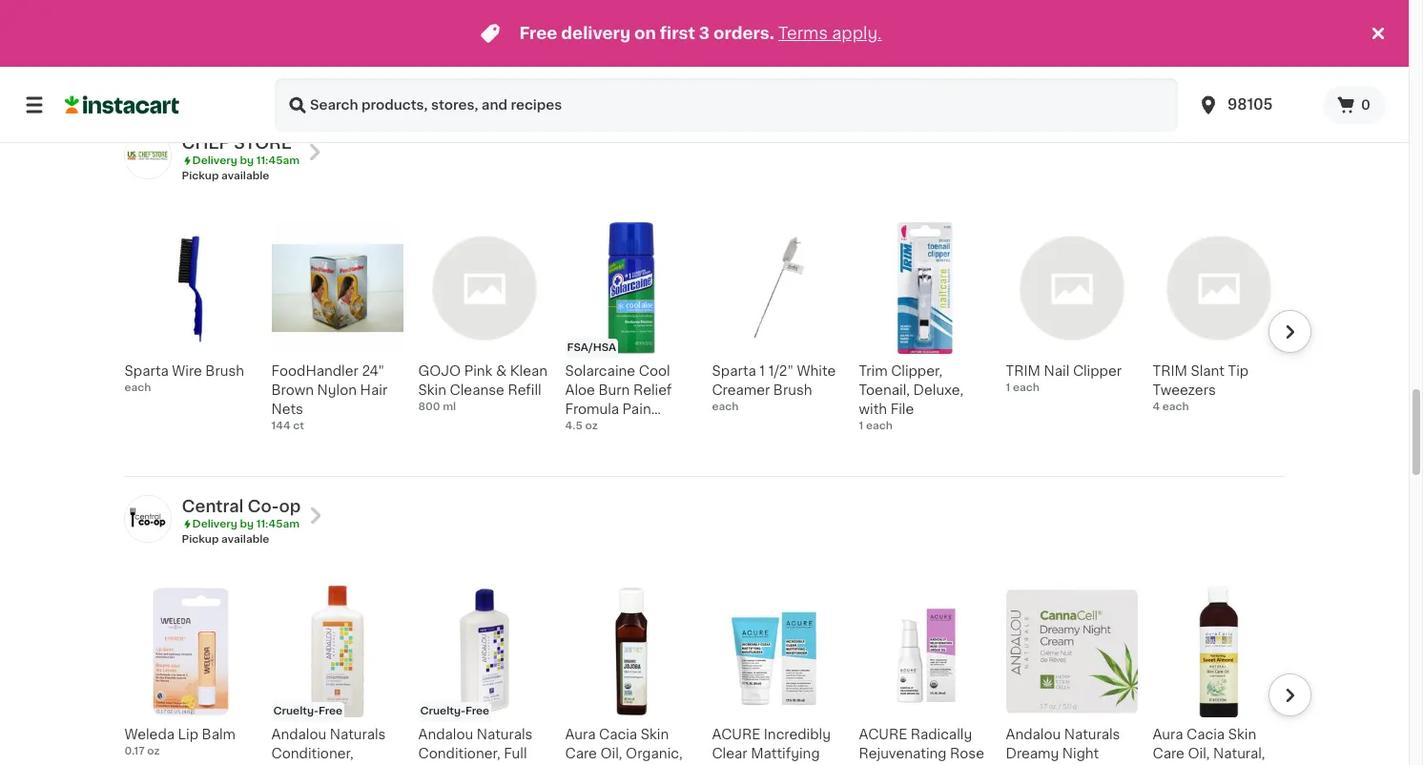 Task type: locate. For each thing, give the bounding box(es) containing it.
limited time offer region
[[0, 0, 1367, 67]]

naturals inside andalou naturals conditioner, ful
[[477, 727, 533, 741]]

98105 button
[[1197, 78, 1312, 132]]

free for andalou naturals conditioner, ful
[[465, 705, 489, 716]]

cruelty-free up andalou naturals conditioner, ful at the bottom
[[420, 705, 489, 716]]

jyun
[[418, 20, 447, 33]]

1 pickup available from the top
[[182, 170, 269, 181]]

2 pickup from the top
[[182, 534, 219, 544]]

cacia
[[599, 727, 637, 741], [1187, 727, 1225, 741]]

4 inside trim slant tip tweezers 4 each
[[1153, 401, 1160, 412]]

2 cruelty-free from the left
[[420, 705, 489, 716]]

oil, for aura cacia skin care oil, organic
[[600, 746, 622, 760]]

aura cacia skin care oil, natural
[[1153, 727, 1265, 765]]

0 vertical spatial brush
[[205, 364, 244, 377]]

2 oil, from the left
[[1188, 746, 1210, 760]]

orders.
[[714, 26, 774, 41]]

11:45am down op
[[256, 518, 300, 529]]

acure inside acure radically rejuvenating ros
[[859, 727, 907, 741]]

each inside the sparta 1 1/2" white creamer brush each
[[712, 401, 739, 412]]

1 pickup from the top
[[182, 170, 219, 181]]

free inside limited time offer region
[[519, 26, 557, 41]]

1 11:45am from the top
[[256, 155, 300, 166]]

2 horizontal spatial andalou
[[1006, 727, 1061, 741]]

central
[[182, 498, 244, 514]]

2 care from the left
[[1153, 746, 1185, 760]]

clear
[[712, 746, 747, 760]]

2 trim from the left
[[1153, 364, 1187, 377]]

relief
[[633, 383, 672, 396]]

sparta inside sparta wire brush each
[[124, 364, 169, 377]]

1 inside the sparta 1 1/2" white creamer brush each
[[760, 364, 765, 377]]

trim inside trim nail clipper 1 each
[[1006, 364, 1041, 377]]

aura
[[565, 727, 596, 741], [1153, 727, 1183, 741]]

oil,
[[600, 746, 622, 760], [1188, 746, 1210, 760]]

foodhandler 24" brown nylon hair nets 144 ct
[[271, 364, 387, 431]]

andalou inside andalou naturals conditioner, ful
[[418, 727, 473, 741]]

andalou right 'balm' at the left bottom of the page
[[271, 727, 326, 741]]

burn
[[599, 383, 630, 396]]

hair
[[360, 383, 387, 396]]

care inside aura cacia skin care oil, natural
[[1153, 746, 1185, 760]]

24"
[[362, 364, 384, 377]]

1 horizontal spatial aura
[[1153, 727, 1183, 741]]

aura for aura cacia skin care oil, organic
[[565, 727, 596, 741]]

2 naturals from the left
[[477, 727, 533, 741]]

dreamy
[[1006, 746, 1059, 760]]

1 vertical spatial by
[[240, 518, 254, 529]]

pickup available down the chef'store in the left top of the page
[[182, 170, 269, 181]]

delivery for chef'store
[[192, 155, 237, 166]]

free for andalou naturals conditioner
[[319, 705, 343, 716]]

care
[[565, 746, 597, 760], [1153, 746, 1185, 760]]

with inside solarcaine cool aloe burn relief fromula pain relieving spray with lidocaine
[[565, 440, 593, 454]]

1 care from the left
[[565, 746, 597, 760]]

andalou naturals dreamy nigh link
[[1006, 585, 1137, 765]]

1 horizontal spatial cruelty-
[[420, 705, 465, 716]]

1 horizontal spatial 4
[[1153, 401, 1160, 412]]

naturals for andalou naturals conditioner
[[330, 727, 386, 741]]

2 horizontal spatial naturals
[[1064, 727, 1120, 741]]

1 sparta from the left
[[124, 364, 169, 377]]

acure inside acure incredibly clear mattifyin
[[712, 727, 760, 741]]

deluxe,
[[913, 383, 963, 396]]

available for chef'store
[[221, 170, 269, 181]]

andalou inside andalou naturals conditioner
[[271, 727, 326, 741]]

skin inside gojo pink & klean skin cleanse refill 800 ml
[[418, 383, 446, 396]]

1
[[760, 364, 765, 377], [1006, 382, 1010, 393], [859, 420, 863, 431]]

2 vertical spatial 1
[[859, 420, 863, 431]]

1 horizontal spatial cruelty-free
[[420, 705, 489, 716]]

skin
[[418, 383, 446, 396], [641, 727, 669, 741], [1228, 727, 1256, 741]]

0 vertical spatial with
[[859, 402, 887, 415]]

trim inside trim slant tip tweezers 4 each
[[1153, 364, 1187, 377]]

1 vertical spatial item carousel region
[[98, 578, 1311, 765]]

0 vertical spatial 1
[[760, 364, 765, 377]]

0 horizontal spatial free
[[319, 705, 343, 716]]

0 vertical spatial by
[[240, 155, 254, 166]]

1 horizontal spatial 1
[[859, 420, 863, 431]]

1 vertical spatial brush
[[773, 383, 812, 396]]

0 horizontal spatial sparta
[[124, 364, 169, 377]]

cruelty-free up andalou naturals conditioner
[[273, 705, 343, 716]]

1 horizontal spatial andalou
[[418, 727, 473, 741]]

3 andalou from the left
[[1006, 727, 1061, 741]]

4 right gokujyun
[[565, 19, 572, 29]]

0 vertical spatial ml
[[879, 57, 892, 67]]

0 horizontal spatial oil,
[[600, 746, 622, 760]]

free up andalou naturals conditioner, ful at the bottom
[[465, 705, 489, 716]]

delivery down the chef'store in the left top of the page
[[192, 155, 237, 166]]

andalou for andalou naturals conditioner, ful
[[418, 727, 473, 741]]

0 vertical spatial pickup
[[182, 170, 219, 181]]

0 horizontal spatial cacia
[[599, 727, 637, 741]]

0 horizontal spatial skin
[[418, 383, 446, 396]]

care inside aura cacia skin care oil, organic
[[565, 746, 597, 760]]

2 cruelty- from the left
[[420, 705, 465, 716]]

1 item carousel region from the top
[[98, 214, 1311, 468]]

0 horizontal spatial aura
[[565, 727, 596, 741]]

acure up clear at the bottom right of the page
[[712, 727, 760, 741]]

cruelty- up andalou naturals conditioner
[[273, 705, 319, 716]]

gatsby chocolate styling wax, wild shake 2.8 oz
[[712, 1, 834, 67]]

None search field
[[275, 78, 1178, 132]]

rejuvenating
[[859, 746, 947, 760]]

1 available from the top
[[221, 170, 269, 181]]

1 vertical spatial delivery
[[192, 518, 237, 529]]

2 by from the top
[[240, 518, 254, 529]]

0 vertical spatial delivery by 11:45am
[[192, 155, 300, 166]]

acure
[[712, 727, 760, 741], [859, 727, 907, 741]]

0 horizontal spatial brush
[[205, 364, 244, 377]]

andalou inside andalou naturals dreamy nigh
[[1006, 727, 1061, 741]]

0 horizontal spatial 1
[[760, 364, 765, 377]]

solarcaine
[[565, 364, 635, 377]]

1 cruelty- from the left
[[273, 705, 319, 716]]

1 right "deluxe,"
[[1006, 382, 1010, 393]]

0 horizontal spatial naturals
[[330, 727, 386, 741]]

styling
[[712, 20, 759, 33]]

sparta inside the sparta 1 1/2" white creamer brush each
[[712, 364, 756, 377]]

op
[[279, 498, 301, 514]]

2 delivery by 11:45am from the top
[[192, 518, 300, 529]]

1 vertical spatial with
[[565, 440, 593, 454]]

available down the chef'store in the left top of the page
[[221, 170, 269, 181]]

1 cruelty-free from the left
[[273, 705, 343, 716]]

sparta left wire
[[124, 364, 169, 377]]

gokujyun
[[484, 20, 548, 33]]

0 horizontal spatial cruelty-free
[[273, 705, 343, 716]]

1 horizontal spatial trim
[[1153, 364, 1187, 377]]

aura cacia skin care oil, organic
[[565, 727, 683, 765]]

1 delivery by 11:45am from the top
[[192, 155, 300, 166]]

2 11:45am from the top
[[256, 518, 300, 529]]

oz down the weleda at left
[[147, 746, 160, 756]]

naturals
[[330, 727, 386, 741], [477, 727, 533, 741], [1064, 727, 1120, 741]]

andalou up dreamy
[[1006, 727, 1061, 741]]

aura inside aura cacia skin care oil, natural
[[1153, 727, 1183, 741]]

1 andalou from the left
[[271, 727, 326, 741]]

0 horizontal spatial care
[[565, 746, 597, 760]]

instacart logo image
[[65, 93, 179, 116]]

1 vertical spatial ml
[[443, 401, 456, 412]]

terms
[[778, 26, 828, 41]]

gojo
[[418, 364, 461, 377]]

oz
[[732, 57, 744, 67], [1187, 57, 1199, 67], [585, 420, 598, 431], [147, 746, 160, 756]]

nail
[[1044, 364, 1070, 377]]

skin inside aura cacia skin care oil, natural
[[1228, 727, 1256, 741]]

1 by from the top
[[240, 155, 254, 166]]

brush inside the sparta 1 1/2" white creamer brush each
[[773, 383, 812, 396]]

1 naturals from the left
[[330, 727, 386, 741]]

terms apply. link
[[778, 26, 882, 41]]

1 left 1/2"
[[760, 364, 765, 377]]

0 horizontal spatial ml
[[443, 401, 456, 412]]

oz right the 2.8 on the right top
[[732, 57, 744, 67]]

care for aura cacia skin care oil, natural
[[1153, 746, 1185, 760]]

clipper,
[[891, 364, 943, 377]]

11:45am down the chef'store in the left top of the page
[[256, 155, 300, 166]]

weleda lip balm 0.17 oz
[[124, 727, 236, 756]]

delivery down central
[[192, 518, 237, 529]]

co-
[[247, 498, 279, 514]]

acure up rejuvenating
[[859, 727, 907, 741]]

white
[[797, 364, 836, 377]]

by down the chef'store in the left top of the page
[[240, 155, 254, 166]]

1 vertical spatial available
[[221, 534, 269, 544]]

with down toenail, on the bottom right of page
[[859, 402, 887, 415]]

1 vertical spatial 11:45am
[[256, 518, 300, 529]]

2 available from the top
[[221, 534, 269, 544]]

lip
[[178, 727, 198, 741]]

1 vertical spatial pickup
[[182, 534, 219, 544]]

item carousel region
[[98, 214, 1311, 468], [98, 578, 1311, 765]]

4
[[565, 19, 572, 29], [1153, 401, 1160, 412]]

cruelty-
[[273, 705, 319, 716], [420, 705, 465, 716]]

1 trim from the left
[[1006, 364, 1041, 377]]

central co-op image
[[124, 496, 170, 541]]

2 item carousel region from the top
[[98, 578, 1311, 765]]

andalou naturals conditioner
[[271, 727, 386, 765]]

aloe
[[565, 383, 595, 396]]

0 vertical spatial pickup available
[[182, 170, 269, 181]]

2 andalou from the left
[[418, 727, 473, 741]]

trim up tweezers
[[1153, 364, 1187, 377]]

each inside trim nail clipper 1 each
[[1013, 382, 1040, 393]]

1 oil, from the left
[[600, 746, 622, 760]]

1 horizontal spatial brush
[[773, 383, 812, 396]]

1 horizontal spatial naturals
[[477, 727, 533, 741]]

eyeliner
[[859, 77, 913, 90]]

2 horizontal spatial skin
[[1228, 727, 1256, 741]]

0 vertical spatial 4
[[565, 19, 572, 29]]

0 horizontal spatial trim
[[1006, 364, 1041, 377]]

1 vertical spatial 1
[[1006, 382, 1010, 393]]

sparta
[[124, 364, 169, 377], [712, 364, 756, 377]]

naturals inside andalou naturals conditioner
[[330, 727, 386, 741]]

0 horizontal spatial 4
[[565, 19, 572, 29]]

1 horizontal spatial acure
[[859, 727, 907, 741]]

1 acure from the left
[[712, 727, 760, 741]]

ml right 800
[[443, 401, 456, 412]]

1 down toenail, on the bottom right of page
[[859, 420, 863, 431]]

delivery by 11:45am down the chef'store in the left top of the page
[[192, 155, 300, 166]]

pickup available down central
[[182, 534, 269, 544]]

with
[[859, 402, 887, 415], [565, 440, 593, 454]]

gojo pink & klean skin cleanse refill 800 ml
[[418, 364, 548, 412]]

1 vertical spatial pickup available
[[182, 534, 269, 544]]

2 delivery from the top
[[192, 518, 237, 529]]

trim for trim slant tip tweezers
[[1153, 364, 1187, 377]]

cruelty- up the conditioner,
[[420, 705, 465, 716]]

1 delivery from the top
[[192, 155, 237, 166]]

98105 button
[[1186, 78, 1323, 132]]

oil, for aura cacia skin care oil, natural
[[1188, 746, 1210, 760]]

refill
[[508, 383, 542, 396]]

4 down tweezers
[[1153, 401, 1160, 412]]

0 horizontal spatial with
[[565, 440, 593, 454]]

delivery by 11:45am
[[192, 155, 300, 166], [192, 518, 300, 529]]

balm
[[202, 727, 236, 741]]

0 vertical spatial available
[[221, 170, 269, 181]]

brush down 1/2"
[[773, 383, 812, 396]]

1 horizontal spatial sparta
[[712, 364, 756, 377]]

0 horizontal spatial acure
[[712, 727, 760, 741]]

0 vertical spatial item carousel region
[[98, 214, 1311, 468]]

with down 4.5 oz
[[565, 440, 593, 454]]

1 horizontal spatial free
[[465, 705, 489, 716]]

acure for clear
[[712, 727, 760, 741]]

cacia inside aura cacia skin care oil, organic
[[599, 727, 637, 741]]

pickup down the chef'store in the left top of the page
[[182, 170, 219, 181]]

sparta wire brush each
[[124, 364, 244, 393]]

2 horizontal spatial free
[[519, 26, 557, 41]]

wire
[[172, 364, 202, 377]]

3 naturals from the left
[[1064, 727, 1120, 741]]

oz right fl
[[1187, 57, 1199, 67]]

naturals for andalou naturals conditioner, ful
[[477, 727, 533, 741]]

oil, inside aura cacia skin care oil, organic
[[600, 746, 622, 760]]

sparta for sparta 1 1/2" white creamer brush
[[712, 364, 756, 377]]

by
[[240, 155, 254, 166], [240, 518, 254, 529]]

item carousel region containing weleda lip balm
[[98, 578, 1311, 765]]

0 horizontal spatial andalou
[[271, 727, 326, 741]]

0.4
[[859, 57, 876, 67]]

2 acure from the left
[[859, 727, 907, 741]]

2 sparta from the left
[[712, 364, 756, 377]]

1 horizontal spatial oil,
[[1188, 746, 1210, 760]]

cruelty-free for andalou naturals conditioner, ful
[[420, 705, 489, 716]]

wild
[[798, 20, 827, 33]]

ml down heroine
[[879, 57, 892, 67]]

4 inside 4 each "link"
[[565, 19, 572, 29]]

sparta up creamer
[[712, 364, 756, 377]]

pickup
[[182, 170, 219, 181], [182, 534, 219, 544]]

oil, inside aura cacia skin care oil, natural
[[1188, 746, 1210, 760]]

1 horizontal spatial cacia
[[1187, 727, 1225, 741]]

free
[[519, 26, 557, 41], [319, 705, 343, 716], [465, 705, 489, 716]]

2 cacia from the left
[[1187, 727, 1225, 741]]

pickup for chef'store
[[182, 170, 219, 181]]

andalou naturals dreamy nigh
[[1006, 727, 1120, 765]]

by down central co-op
[[240, 518, 254, 529]]

0 vertical spatial delivery
[[192, 155, 237, 166]]

aura inside aura cacia skin care oil, organic
[[565, 727, 596, 741]]

chocolate
[[765, 1, 834, 14]]

chef'store image
[[124, 132, 170, 178]]

central co-op
[[182, 498, 301, 514]]

0 vertical spatial 11:45am
[[256, 155, 300, 166]]

1 horizontal spatial skin
[[641, 727, 669, 741]]

waterproof
[[859, 20, 934, 33]]

2 pickup available from the top
[[182, 534, 269, 544]]

ct
[[293, 420, 304, 431]]

oz inside gatsby chocolate styling wax, wild shake 2.8 oz
[[732, 57, 744, 67]]

andalou up the conditioner,
[[418, 727, 473, 741]]

free down the goku-
[[519, 26, 557, 41]]

1 cacia from the left
[[599, 727, 637, 741]]

brush right wire
[[205, 364, 244, 377]]

oz inside weleda lip balm 0.17 oz
[[147, 746, 160, 756]]

1 inside trim clipper, toenail, deluxe, with file 1 each
[[859, 420, 863, 431]]

16.6
[[1153, 57, 1174, 67]]

item carousel region containing sparta wire brush
[[98, 214, 1311, 468]]

1 vertical spatial delivery by 11:45am
[[192, 518, 300, 529]]

skin inside aura cacia skin care oil, organic
[[641, 727, 669, 741]]

apply.
[[832, 26, 882, 41]]

acure radically rejuvenating ros
[[859, 727, 984, 765]]

cleanse
[[450, 383, 504, 396]]

acure for rejuvenating
[[859, 727, 907, 741]]

andalou for andalou naturals conditioner
[[271, 727, 326, 741]]

1 horizontal spatial with
[[859, 402, 887, 415]]

pink
[[464, 364, 493, 377]]

cacia inside aura cacia skin care oil, natural
[[1187, 727, 1225, 741]]

1 vertical spatial 4
[[1153, 401, 1160, 412]]

naturals inside andalou naturals dreamy nigh
[[1064, 727, 1120, 741]]

cacia for aura cacia skin care oil, organic
[[599, 727, 637, 741]]

naturals for andalou naturals dreamy nigh
[[1064, 727, 1120, 741]]

trim for trim nail clipper
[[1006, 364, 1041, 377]]

trim left nail
[[1006, 364, 1041, 377]]

radically
[[911, 727, 972, 741]]

0 horizontal spatial cruelty-
[[273, 705, 319, 716]]

1 aura from the left
[[565, 727, 596, 741]]

2 aura from the left
[[1153, 727, 1183, 741]]

144
[[271, 420, 291, 431]]

delivery by 11:45am down central co-op
[[192, 518, 300, 529]]

free up andalou naturals conditioner
[[319, 705, 343, 716]]

ml inside gojo pink & klean skin cleanse refill 800 ml
[[443, 401, 456, 412]]

available down central co-op
[[221, 534, 269, 544]]

2 horizontal spatial 1
[[1006, 382, 1010, 393]]

1 horizontal spatial care
[[1153, 746, 1185, 760]]

pickup down central
[[182, 534, 219, 544]]



Task type: vqa. For each thing, say whether or not it's contained in the screenshot.
1st Andalou from right
yes



Task type: describe. For each thing, give the bounding box(es) containing it.
skin for aura cacia skin care oil, organic
[[641, 727, 669, 741]]

4 each
[[565, 19, 602, 29]]

by for central co-op
[[240, 518, 254, 529]]

labo
[[462, 1, 501, 14]]

4.5 oz
[[565, 420, 598, 431]]

acure radically rejuvenating ros link
[[859, 585, 991, 765]]

klean
[[510, 364, 548, 377]]

chef'store
[[182, 135, 292, 150]]

1/2"
[[768, 364, 793, 377]]

acure incredibly clear mattifyin
[[712, 727, 831, 765]]

pickup available for chef'store
[[182, 170, 269, 181]]

2.8
[[712, 57, 729, 67]]

acure incredibly clear mattifyin link
[[712, 585, 844, 765]]

andalou for andalou naturals dreamy nigh
[[1006, 727, 1061, 741]]

1 horizontal spatial ml
[[879, 57, 892, 67]]

0.17
[[124, 746, 145, 756]]

11:45am for chef'store
[[256, 155, 300, 166]]

brown
[[271, 383, 314, 396]]

hada
[[418, 1, 459, 14]]

solarcaine cool aloe burn relief fromula pain relieving spray with lidocaine
[[565, 364, 672, 454]]

Search field
[[275, 78, 1178, 132]]

shake
[[712, 39, 753, 52]]

pain
[[623, 402, 651, 415]]

smooth
[[859, 58, 912, 71]]

0.4 ml
[[859, 57, 892, 67]]

spray
[[630, 421, 669, 435]]

01
[[915, 1, 930, 14]]

first
[[660, 26, 695, 41]]

creamer
[[712, 383, 770, 396]]

pickup available for central co-op
[[182, 534, 269, 544]]

nets
[[271, 402, 303, 415]]

kissme
[[859, 1, 911, 14]]

4 each link
[[565, 0, 697, 32]]

care for aura cacia skin care oil, organic
[[565, 746, 597, 760]]

available for central co-op
[[221, 534, 269, 544]]

item carousel region for chef'store
[[98, 214, 1311, 468]]

fl
[[1177, 57, 1184, 67]]

tweezers
[[1153, 383, 1216, 396]]

each link
[[271, 0, 403, 70]]

delivery by 11:45am for central co-op
[[192, 518, 300, 529]]

file
[[891, 402, 914, 415]]

1 inside trim nail clipper 1 each
[[1006, 382, 1010, 393]]

clipper
[[1073, 364, 1122, 377]]

aura cacia skin care oil, organic link
[[565, 585, 697, 765]]

cruelty-free for andalou naturals conditioner
[[273, 705, 343, 716]]

16.6 fl oz link
[[1153, 0, 1284, 70]]

aura for aura cacia skin care oil, natural
[[1153, 727, 1183, 741]]

800
[[418, 401, 440, 412]]

liquid
[[915, 58, 956, 71]]

goku-
[[504, 1, 546, 14]]

delivery by 11:45am for chef'store
[[192, 155, 300, 166]]

with inside trim clipper, toenail, deluxe, with file 1 each
[[859, 402, 887, 415]]

98105
[[1228, 97, 1273, 112]]

conditioner,
[[418, 746, 500, 760]]

skin for aura cacia skin care oil, natural
[[1228, 727, 1256, 741]]

sparta for sparta wire brush
[[124, 364, 169, 377]]

trim nail clipper 1 each
[[1006, 364, 1122, 393]]

cool
[[639, 364, 670, 377]]

pickup for central co-op
[[182, 534, 219, 544]]

hada labo goku- jyun milk, gokujyun
[[418, 1, 548, 33]]

slant
[[1191, 364, 1225, 377]]

item carousel region for central co-op
[[98, 578, 1311, 765]]

cacia for aura cacia skin care oil, natural
[[1187, 727, 1225, 741]]

aura cacia skin care oil, natural link
[[1153, 585, 1284, 765]]

wax,
[[762, 20, 794, 33]]

tip
[[1228, 364, 1249, 377]]

0
[[1361, 98, 1371, 112]]

&
[[496, 364, 507, 377]]

each inside trim slant tip tweezers 4 each
[[1163, 401, 1189, 412]]

3
[[699, 26, 710, 41]]

make
[[915, 39, 951, 52]]

heroine
[[859, 39, 912, 52]]

hada labo goku- jyun milk, gokujyun link
[[418, 0, 550, 51]]

fromula
[[565, 402, 619, 415]]

trim clipper, toenail, deluxe, with file 1 each
[[859, 364, 963, 431]]

4.5
[[565, 420, 583, 431]]

16.6 fl oz
[[1153, 57, 1199, 67]]

andalou naturals conditioner, ful
[[418, 727, 538, 765]]

black
[[933, 1, 970, 14]]

each inside "link"
[[575, 19, 602, 29]]

fsa/hsa
[[567, 342, 616, 353]]

11:45am for central co-op
[[256, 518, 300, 529]]

each inside sparta wire brush each
[[124, 382, 151, 393]]

foodhandler
[[271, 364, 358, 377]]

free delivery on first 3 orders. terms apply.
[[519, 26, 882, 41]]

nylon
[[317, 383, 357, 396]]

cruelty- for andalou naturals conditioner, ful
[[420, 705, 465, 716]]

toenail,
[[859, 383, 910, 396]]

each inside trim clipper, toenail, deluxe, with file 1 each
[[866, 420, 893, 431]]

on
[[634, 26, 656, 41]]

oz down fromula
[[585, 420, 598, 431]]

kissme 01 black waterproof heroine make smooth liquid eyeliner
[[859, 1, 970, 90]]

weleda
[[124, 727, 175, 741]]

brush inside sparta wire brush each
[[205, 364, 244, 377]]

cruelty- for andalou naturals conditioner
[[273, 705, 319, 716]]

by for chef'store
[[240, 155, 254, 166]]

milk,
[[450, 20, 481, 33]]

0 button
[[1323, 86, 1386, 124]]

delivery for central co-op
[[192, 518, 237, 529]]



